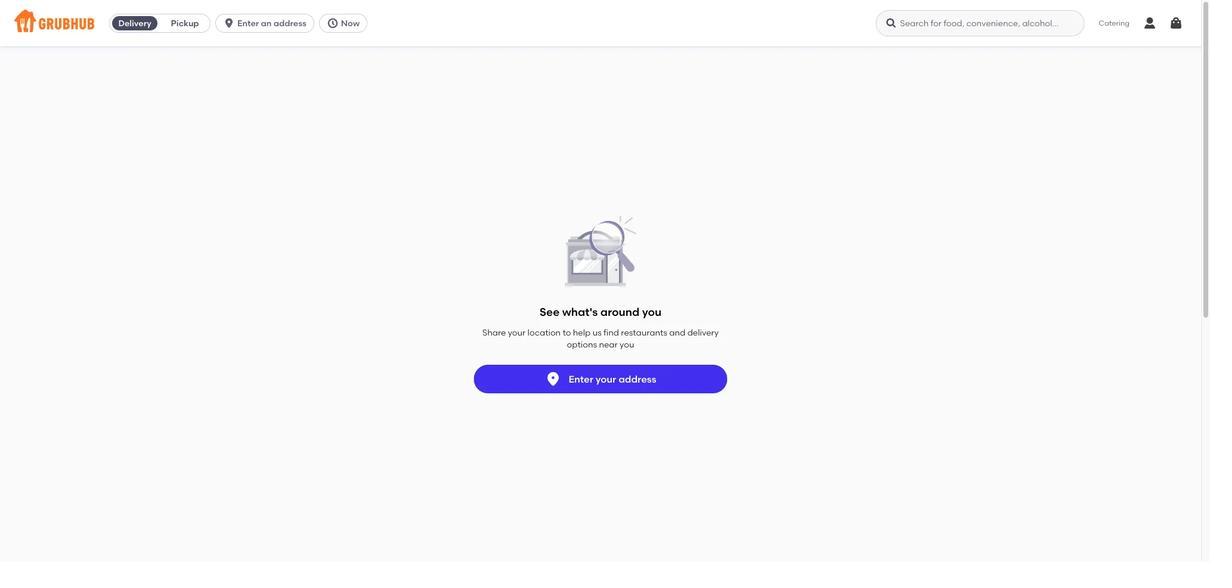 Task type: vqa. For each thing, say whether or not it's contained in the screenshot.
Enter an address BUTTON
yes



Task type: describe. For each thing, give the bounding box(es) containing it.
restaurants
[[621, 327, 667, 338]]

delivery
[[118, 18, 151, 28]]

share your location to help us find restaurants and delivery options near you
[[482, 327, 719, 350]]

enter your address button
[[474, 365, 727, 394]]

address for enter an address
[[274, 18, 306, 28]]

svg image inside enter an address button
[[223, 17, 235, 29]]

address for enter your address
[[619, 374, 656, 385]]

delivery button
[[110, 14, 160, 33]]

find
[[604, 327, 619, 338]]

position icon image
[[545, 371, 562, 388]]

main navigation navigation
[[0, 0, 1201, 47]]

svg image inside now button
[[327, 17, 339, 29]]

see
[[540, 305, 560, 318]]

options
[[567, 340, 597, 350]]

share
[[482, 327, 506, 338]]

around
[[601, 305, 640, 318]]

you inside share your location to help us find restaurants and delivery options near you
[[620, 340, 634, 350]]

location
[[528, 327, 561, 338]]

help
[[573, 327, 591, 338]]

1 horizontal spatial svg image
[[885, 17, 897, 29]]



Task type: locate. For each thing, give the bounding box(es) containing it.
delivery
[[687, 327, 719, 338]]

you
[[642, 305, 662, 318], [620, 340, 634, 350]]

catering button
[[1091, 10, 1138, 37]]

0 horizontal spatial address
[[274, 18, 306, 28]]

catering
[[1099, 19, 1130, 27]]

1 vertical spatial address
[[619, 374, 656, 385]]

to
[[563, 327, 571, 338]]

0 horizontal spatial you
[[620, 340, 634, 350]]

1 vertical spatial your
[[596, 374, 616, 385]]

your for share
[[508, 327, 526, 338]]

your
[[508, 327, 526, 338], [596, 374, 616, 385]]

you up restaurants
[[642, 305, 662, 318]]

2 horizontal spatial svg image
[[1143, 16, 1157, 30]]

enter an address button
[[215, 14, 319, 33]]

1 horizontal spatial enter
[[569, 374, 593, 385]]

see what's around you
[[540, 305, 662, 318]]

enter for enter your address
[[569, 374, 593, 385]]

svg image
[[1143, 16, 1157, 30], [327, 17, 339, 29], [885, 17, 897, 29]]

what's
[[562, 305, 598, 318]]

enter
[[237, 18, 259, 28], [569, 374, 593, 385]]

enter your address
[[569, 374, 656, 385]]

1 horizontal spatial address
[[619, 374, 656, 385]]

0 vertical spatial address
[[274, 18, 306, 28]]

0 vertical spatial you
[[642, 305, 662, 318]]

you right near
[[620, 340, 634, 350]]

enter inside button
[[237, 18, 259, 28]]

1 horizontal spatial you
[[642, 305, 662, 318]]

your inside share your location to help us find restaurants and delivery options near you
[[508, 327, 526, 338]]

0 horizontal spatial svg image
[[327, 17, 339, 29]]

enter right position icon
[[569, 374, 593, 385]]

address right an
[[274, 18, 306, 28]]

your right share
[[508, 327, 526, 338]]

1 horizontal spatial your
[[596, 374, 616, 385]]

1 horizontal spatial svg image
[[1169, 16, 1183, 30]]

0 vertical spatial enter
[[237, 18, 259, 28]]

enter left an
[[237, 18, 259, 28]]

address inside button
[[274, 18, 306, 28]]

0 vertical spatial your
[[508, 327, 526, 338]]

your for enter
[[596, 374, 616, 385]]

pickup button
[[160, 14, 210, 33]]

us
[[593, 327, 602, 338]]

address inside button
[[619, 374, 656, 385]]

enter for enter an address
[[237, 18, 259, 28]]

pickup
[[171, 18, 199, 28]]

near
[[599, 340, 618, 350]]

your inside button
[[596, 374, 616, 385]]

0 horizontal spatial enter
[[237, 18, 259, 28]]

now
[[341, 18, 360, 28]]

address down restaurants
[[619, 374, 656, 385]]

0 horizontal spatial svg image
[[223, 17, 235, 29]]

now button
[[319, 14, 372, 33]]

0 horizontal spatial your
[[508, 327, 526, 338]]

address
[[274, 18, 306, 28], [619, 374, 656, 385]]

enter an address
[[237, 18, 306, 28]]

svg image
[[1169, 16, 1183, 30], [223, 17, 235, 29]]

Search for food, convenience, alcohol... search field
[[876, 10, 1085, 36]]

1 vertical spatial you
[[620, 340, 634, 350]]

your down near
[[596, 374, 616, 385]]

enter inside button
[[569, 374, 593, 385]]

an
[[261, 18, 272, 28]]

and
[[669, 327, 686, 338]]

1 vertical spatial enter
[[569, 374, 593, 385]]



